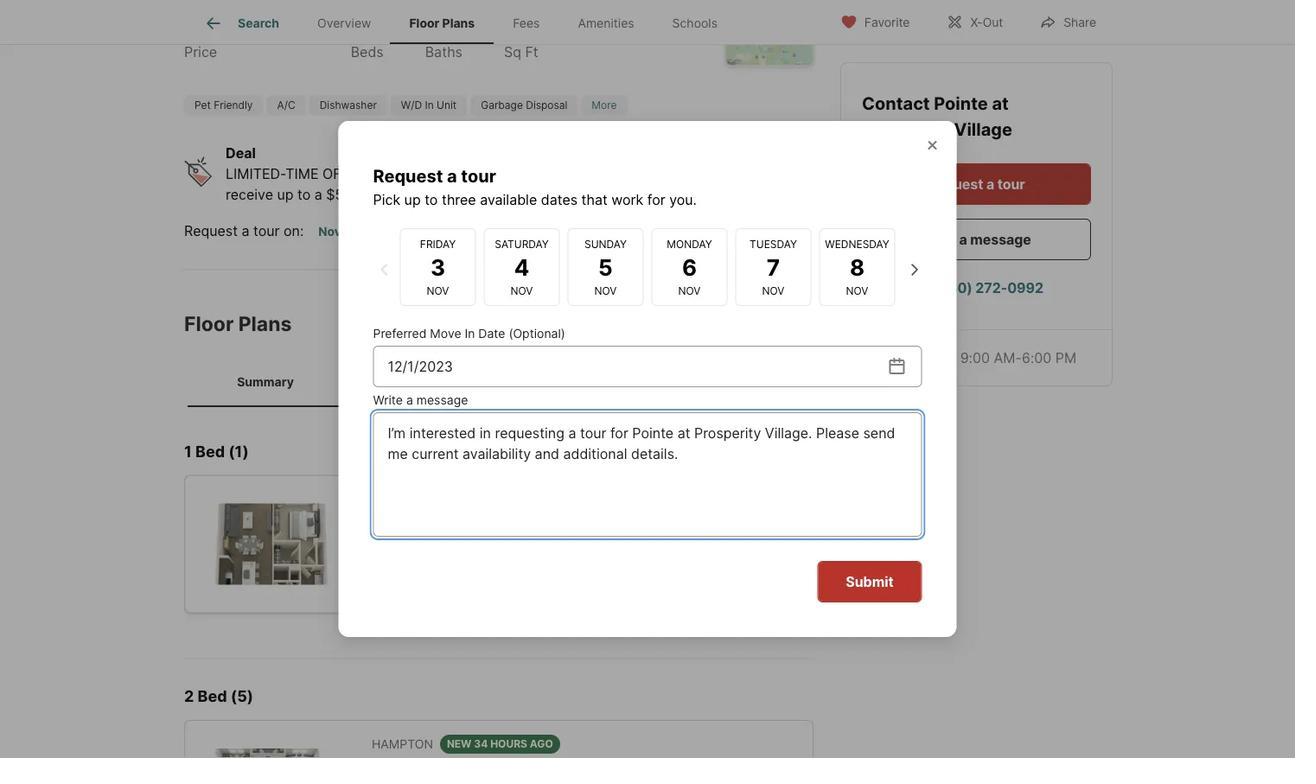 Task type: locate. For each thing, give the bounding box(es) containing it.
a/c
[[277, 99, 295, 112]]

2 bed (5) tab
[[499, 361, 654, 404]]

reduced
[[524, 166, 578, 182]]

1 vertical spatial 4
[[514, 254, 529, 281]]

0 horizontal spatial 1 bed (1)
[[184, 442, 249, 461]]

a up three on the top of the page
[[447, 166, 457, 187]]

1 · from the left
[[407, 543, 410, 557]]

0 vertical spatial 4
[[415, 224, 423, 239]]

sunday
[[584, 238, 627, 250]]

1- up beds
[[351, 17, 370, 41]]

out
[[983, 15, 1003, 30]]

request a tour
[[928, 175, 1025, 192]]

amenities tab
[[559, 3, 653, 44]]

nov down sunday
[[594, 284, 617, 297]]

dates down reduced on the left of page
[[541, 191, 578, 208]]

1 tab list from the top
[[184, 0, 750, 44]]

dates inside "request a tour pick up to three available dates that work for you."
[[541, 191, 578, 208]]

2 inside tab
[[550, 375, 558, 389]]

0 horizontal spatial 1-
[[351, 17, 370, 41]]

plans up "summary" on the left
[[238, 312, 292, 336]]

5 inside button
[[486, 224, 494, 239]]

1 horizontal spatial plans
[[442, 16, 475, 30]]

floor up baths
[[409, 16, 439, 30]]

1 horizontal spatial dates
[[634, 223, 667, 238]]

0 vertical spatial tab list
[[184, 0, 750, 44]]

0 horizontal spatial •
[[438, 223, 445, 239]]

tour up three on the top of the page
[[461, 166, 496, 187]]

1 vertical spatial dates
[[634, 223, 667, 238]]

search link
[[203, 13, 279, 34]]

hampton
[[372, 736, 433, 751]]

0 horizontal spatial message
[[416, 392, 468, 407]]

(5)
[[587, 375, 603, 389], [231, 687, 253, 706]]

1 vertical spatial plans
[[238, 312, 292, 336]]

request for request a tour on:
[[184, 223, 238, 239]]

0 horizontal spatial plans
[[238, 312, 292, 336]]

request for request a tour
[[928, 175, 983, 192]]

a left $500
[[314, 186, 322, 203]]

1 horizontal spatial 4
[[514, 254, 529, 281]]

open today: 9:00 am-6:00 pm
[[876, 349, 1076, 366]]

1 horizontal spatial 1 bed (1)
[[396, 375, 446, 389]]

(5) inside tab
[[587, 375, 603, 389]]

summary tab
[[188, 361, 343, 404]]

0 vertical spatial 6
[[556, 224, 564, 239]]

receive
[[226, 186, 273, 203]]

1 1- from the left
[[351, 17, 370, 41]]

1 horizontal spatial 5
[[598, 254, 613, 281]]

3 bed (2) tab
[[654, 361, 810, 404]]

2 horizontal spatial tour
[[997, 175, 1025, 192]]

tour inside "request a tour pick up to three available dates that work for you."
[[461, 166, 496, 187]]

0 vertical spatial dates
[[541, 191, 578, 208]]

up
[[277, 186, 293, 203], [404, 191, 421, 208]]

3
[[370, 17, 383, 41], [344, 224, 352, 239], [430, 254, 445, 281], [706, 375, 713, 389]]

tab list containing summary
[[184, 357, 813, 407]]

4 inside saturday 4 nov
[[514, 254, 529, 281]]

1- inside '1-2 baths'
[[425, 17, 444, 41]]

advantage
[[409, 166, 478, 182]]

message right write at the left of page
[[416, 392, 468, 407]]

2 • from the left
[[508, 223, 516, 239]]

0 vertical spatial message
[[970, 231, 1031, 248]]

send a message
[[922, 231, 1031, 248]]

floor plans
[[409, 16, 475, 30], [184, 312, 292, 336]]

request inside "request a tour pick up to three available dates that work for you."
[[373, 166, 443, 187]]

favorite button
[[825, 4, 925, 39]]

a down the village
[[986, 175, 994, 192]]

1 horizontal spatial (5)
[[587, 375, 603, 389]]

nov 6
[[531, 224, 564, 239]]

up inside "request a tour pick up to three available dates that work for you."
[[404, 191, 421, 208]]

request up send
[[928, 175, 983, 192]]

fees
[[513, 16, 540, 30]]

0 vertical spatial 2 bed (5)
[[550, 375, 603, 389]]

0 vertical spatial 5
[[486, 224, 494, 239]]

9:00
[[960, 349, 990, 366]]

tour for request a tour pick up to three available dates that work for you.
[[461, 166, 496, 187]]

1 vertical spatial 2
[[550, 375, 558, 389]]

disposal
[[526, 99, 567, 112]]

0 vertical spatial (1)
[[431, 375, 446, 389]]

• down the 'available' at the left
[[508, 223, 516, 239]]

next image
[[903, 259, 924, 280]]

floor plans tab
[[390, 3, 494, 44]]

an
[[667, 166, 682, 182]]

bath
[[422, 543, 449, 557]]

floor inside tab
[[409, 16, 439, 30]]

1 vertical spatial tab list
[[184, 357, 813, 407]]

nov 3
[[318, 224, 352, 239]]

1 • from the left
[[438, 223, 445, 239]]

3 • from the left
[[579, 223, 587, 239]]

2 horizontal spatial •
[[579, 223, 587, 239]]

nov 6 button
[[523, 222, 572, 242]]

0 horizontal spatial ·
[[407, 543, 410, 557]]

6 right saturday
[[556, 224, 564, 239]]

(1) down summary tab at the left of page
[[228, 442, 249, 461]]

message inside button
[[970, 231, 1031, 248]]

3 inside friday 3 nov
[[430, 254, 445, 281]]

nov
[[318, 224, 341, 239], [389, 224, 412, 239], [460, 224, 483, 239], [531, 224, 554, 239], [427, 284, 449, 297], [511, 284, 533, 297], [594, 284, 617, 297], [678, 284, 701, 297], [762, 284, 784, 297], [846, 284, 868, 297]]

nov right the on:
[[318, 224, 341, 239]]

saturday 4 nov
[[495, 238, 549, 297]]

message for write a message
[[416, 392, 468, 407]]

3 down friday
[[430, 254, 445, 281]]

bonus
[[723, 166, 764, 182]]

in left date
[[465, 326, 475, 341]]

friday 3 nov
[[420, 238, 456, 297]]

village
[[954, 119, 1012, 140]]

3 inside "button"
[[344, 224, 352, 239]]

time
[[285, 166, 319, 182]]

1 vertical spatial message
[[416, 392, 468, 407]]

2 tab list from the top
[[184, 357, 813, 407]]

6 down the monday
[[682, 254, 697, 281]]

0 horizontal spatial 6
[[556, 224, 564, 239]]

0 vertical spatial 1 bed (1)
[[396, 375, 446, 389]]

0 horizontal spatial to
[[297, 186, 311, 203]]

1 horizontal spatial up
[[404, 191, 421, 208]]

0 horizontal spatial floor plans
[[184, 312, 292, 336]]

3 up beds
[[370, 17, 383, 41]]

kingsbury
[[372, 491, 441, 506]]

1 horizontal spatial (1)
[[431, 375, 446, 389]]

2 1- from the left
[[425, 17, 444, 41]]

3 down $500
[[344, 224, 352, 239]]

· down $1,400-
[[407, 543, 410, 557]]

nov down '8'
[[846, 284, 868, 297]]

available
[[480, 191, 537, 208]]

to inside deal limited-time offer! take advantage of our reduced rates and as an extra bonus receive up to a $500 gift card on select homes.
[[297, 186, 311, 203]]

1 bed (1) down summary tab at the left of page
[[184, 442, 249, 461]]

4 inside button
[[415, 224, 423, 239]]

tab list
[[184, 0, 750, 44], [184, 357, 813, 407]]

5 for sunday
[[598, 254, 613, 281]]

in
[[425, 99, 434, 112], [465, 326, 475, 341]]

hours
[[490, 738, 527, 750]]

tuesday 7 nov
[[750, 238, 797, 297]]

up inside deal limited-time offer! take advantage of our reduced rates and as an extra bonus receive up to a $500 gift card on select homes.
[[277, 186, 293, 203]]

more down work
[[601, 223, 631, 238]]

0 horizontal spatial dates
[[541, 191, 578, 208]]

0 horizontal spatial 4
[[415, 224, 423, 239]]

(980)
[[934, 279, 972, 296]]

nov inside "sunday 5 nov"
[[594, 284, 617, 297]]

4 down the card
[[415, 224, 423, 239]]

on
[[423, 186, 439, 203]]

1 vertical spatial 6
[[682, 254, 697, 281]]

tour left the on:
[[253, 223, 280, 239]]

2 bed (5) down (optional)
[[550, 375, 603, 389]]

request down receive
[[184, 223, 238, 239]]

1 horizontal spatial ·
[[452, 543, 455, 557]]

(1) up write a message
[[431, 375, 446, 389]]

/mo
[[271, 17, 309, 41]]

1 vertical spatial 5
[[598, 254, 613, 281]]

1 horizontal spatial tour
[[461, 166, 496, 187]]

5 left saturday
[[486, 224, 494, 239]]

(980) 272-0992 link
[[862, 267, 1091, 309]]

1 horizontal spatial 2
[[444, 17, 456, 41]]

a right send
[[959, 231, 967, 248]]

0 vertical spatial (5)
[[587, 375, 603, 389]]

request
[[373, 166, 443, 187], [928, 175, 983, 192], [184, 223, 238, 239]]

sq
[[504, 44, 521, 61]]

plans up baths
[[442, 16, 475, 30]]

1 horizontal spatial 2 bed (5)
[[550, 375, 603, 389]]

1 horizontal spatial •
[[508, 223, 516, 239]]

a down receive
[[242, 223, 249, 239]]

a inside "request a tour pick up to three available dates that work for you."
[[447, 166, 457, 187]]

2 horizontal spatial 2
[[550, 375, 558, 389]]

6 for nov
[[556, 224, 564, 239]]

1 vertical spatial in
[[465, 326, 475, 341]]

• down that
[[579, 223, 587, 239]]

that
[[581, 191, 608, 208]]

more dates button
[[594, 221, 675, 241]]

dialog
[[338, 121, 957, 637]]

tour
[[461, 166, 496, 187], [997, 175, 1025, 192], [253, 223, 280, 239]]

floor plans up "summary" on the left
[[184, 312, 292, 336]]

• left nov 5 button
[[438, 223, 445, 239]]

wednesday 8 nov
[[825, 238, 889, 297]]

gift
[[365, 186, 386, 203]]

0 horizontal spatial 5
[[486, 224, 494, 239]]

1 horizontal spatial 1-
[[425, 17, 444, 41]]

1 horizontal spatial request
[[373, 166, 443, 187]]

1 vertical spatial 2 bed (5)
[[184, 687, 253, 706]]

request for request a tour pick up to three available dates that work for you.
[[373, 166, 443, 187]]

tour inside button
[[997, 175, 1025, 192]]

3 inside 1-3 beds
[[370, 17, 383, 41]]

0 horizontal spatial tour
[[253, 223, 280, 239]]

• for nov 5
[[508, 223, 516, 239]]

0 vertical spatial floor plans
[[409, 16, 475, 30]]

0 vertical spatial more
[[592, 99, 617, 112]]

2 inside '1-2 baths'
[[444, 17, 456, 41]]

• for nov 4
[[438, 223, 445, 239]]

2 bed (5) inside tab
[[550, 375, 603, 389]]

1 horizontal spatial 6
[[682, 254, 697, 281]]

nov down the monday
[[678, 284, 701, 297]]

0 vertical spatial 2
[[444, 17, 456, 41]]

3 left "(2)"
[[706, 375, 713, 389]]

• for nov 6
[[579, 223, 587, 239]]

1 vertical spatial more
[[601, 223, 631, 238]]

1 vertical spatial floor plans
[[184, 312, 292, 336]]

request inside button
[[928, 175, 983, 192]]

up down time
[[277, 186, 293, 203]]

1 vertical spatial (5)
[[231, 687, 253, 706]]

more for more
[[592, 99, 617, 112]]

bed
[[405, 375, 428, 389], [561, 375, 583, 389], [717, 375, 739, 389], [195, 442, 225, 461], [381, 543, 403, 557], [198, 687, 227, 706]]

1 bed (1) inside tab
[[396, 375, 446, 389]]

a for send a message
[[959, 231, 967, 248]]

up left on
[[404, 191, 421, 208]]

a
[[447, 166, 457, 187], [986, 175, 994, 192], [314, 186, 322, 203], [242, 223, 249, 239], [959, 231, 967, 248], [406, 392, 413, 407]]

ago
[[530, 738, 553, 750]]

0 horizontal spatial (1)
[[228, 442, 249, 461]]

5
[[486, 224, 494, 239], [598, 254, 613, 281]]

0 vertical spatial floor
[[409, 16, 439, 30]]

6 inside nov 6 button
[[556, 224, 564, 239]]

nov up (optional)
[[511, 284, 533, 297]]

plans
[[442, 16, 475, 30], [238, 312, 292, 336]]

6 inside monday 6 nov
[[682, 254, 697, 281]]

1 horizontal spatial to
[[425, 191, 438, 208]]

3 for 1-
[[370, 17, 383, 41]]

message
[[970, 231, 1031, 248], [416, 392, 468, 407]]

5 down sunday
[[598, 254, 613, 281]]

nov down 7
[[762, 284, 784, 297]]

0 horizontal spatial in
[[425, 99, 434, 112]]

1 vertical spatial 1 bed (1)
[[184, 442, 249, 461]]

1- up baths
[[425, 17, 444, 41]]

floor
[[409, 16, 439, 30], [184, 312, 234, 336]]

send
[[922, 231, 956, 248]]

a right write at the left of page
[[406, 392, 413, 407]]

1 vertical spatial floor
[[184, 312, 234, 336]]

1 horizontal spatial message
[[970, 231, 1031, 248]]

a inside deal limited-time offer! take advantage of our reduced rates and as an extra bonus receive up to a $500 gift card on select homes.
[[314, 186, 322, 203]]

deal
[[226, 145, 256, 162]]

tour for request a tour
[[997, 175, 1025, 192]]

2 horizontal spatial request
[[928, 175, 983, 192]]

a for request a tour
[[986, 175, 994, 192]]

1- inside 1-3 beds
[[351, 17, 370, 41]]

message up 272-
[[970, 231, 1031, 248]]

new
[[447, 738, 472, 750]]

0992
[[1007, 279, 1043, 296]]

to right the card
[[425, 191, 438, 208]]

to
[[297, 186, 311, 203], [425, 191, 438, 208]]

in left "unit"
[[425, 99, 434, 112]]

1 horizontal spatial floor
[[409, 16, 439, 30]]

· left 744
[[452, 543, 455, 557]]

w/d in unit
[[401, 99, 457, 112]]

1 horizontal spatial floor plans
[[409, 16, 475, 30]]

dates down for
[[634, 223, 667, 238]]

pointe
[[934, 93, 988, 114]]

4 down saturday
[[514, 254, 529, 281]]

1,684
[[551, 17, 605, 41]]

baths
[[425, 43, 462, 60]]

2 vertical spatial 2
[[184, 687, 194, 706]]

1 bed (1) tab
[[343, 361, 499, 404]]

•
[[438, 223, 445, 239], [508, 223, 516, 239], [579, 223, 587, 239]]

1 horizontal spatial in
[[465, 326, 475, 341]]

more right "disposal"
[[592, 99, 617, 112]]

0 horizontal spatial up
[[277, 186, 293, 203]]

to down time
[[297, 186, 311, 203]]

5 inside "sunday 5 nov"
[[598, 254, 613, 281]]

1 bed (1) up write a message
[[396, 375, 446, 389]]

0 horizontal spatial 2
[[184, 687, 194, 706]]

4
[[415, 224, 423, 239], [514, 254, 529, 281]]

submit
[[846, 573, 893, 590]]

floor up summary tab at the left of page
[[184, 312, 234, 336]]

nov down 'pick'
[[389, 224, 412, 239]]

3 for nov
[[344, 224, 352, 239]]

floor plans up baths
[[409, 16, 475, 30]]

nov inside "button"
[[318, 224, 341, 239]]

for
[[647, 191, 665, 208]]

on:
[[284, 223, 304, 239]]

tour down the village
[[997, 175, 1025, 192]]

$1,400-
[[372, 515, 433, 534]]

a for write a message
[[406, 392, 413, 407]]

0 vertical spatial plans
[[442, 16, 475, 30]]

to inside "request a tour pick up to three available dates that work for you."
[[425, 191, 438, 208]]

1-
[[351, 17, 370, 41], [425, 17, 444, 41]]

request up 'pick'
[[373, 166, 443, 187]]

more inside button
[[601, 223, 631, 238]]

0 horizontal spatial request
[[184, 223, 238, 239]]

nov up move
[[427, 284, 449, 297]]

nov 4 button
[[381, 222, 431, 242]]

0 horizontal spatial floor
[[184, 312, 234, 336]]

2 bed (5) up hampton image
[[184, 687, 253, 706]]

search
[[238, 16, 279, 30]]



Task type: vqa. For each thing, say whether or not it's contained in the screenshot.
4
yes



Task type: describe. For each thing, give the bounding box(es) containing it.
amenities
[[578, 16, 634, 30]]

2 · from the left
[[452, 543, 455, 557]]

nov down three on the top of the page
[[460, 224, 483, 239]]

pick
[[373, 191, 400, 208]]

three
[[442, 191, 476, 208]]

plans inside floor plans tab
[[442, 16, 475, 30]]

(980) 272-0992
[[934, 279, 1043, 296]]

nov inside friday 3 nov
[[427, 284, 449, 297]]

monday
[[667, 238, 712, 250]]

submit button
[[817, 561, 922, 603]]

preferred
[[373, 326, 427, 341]]

dialog containing 3
[[338, 121, 957, 637]]

4 for saturday
[[514, 254, 529, 281]]

1- for 2
[[425, 17, 444, 41]]

more dates
[[601, 223, 667, 238]]

pet
[[195, 99, 211, 112]]

5 for nov
[[486, 224, 494, 239]]

(980) 272-0992 button
[[862, 267, 1091, 309]]

0 horizontal spatial 2 bed (5)
[[184, 687, 253, 706]]

hampton image
[[213, 748, 330, 758]]

x-out
[[970, 15, 1003, 30]]

nov 5 button
[[452, 222, 501, 242]]

4 for nov
[[415, 224, 423, 239]]

am-
[[994, 349, 1022, 366]]

as
[[648, 166, 663, 182]]

1 bed · 1 bath · 744 sqft.
[[372, 543, 511, 557]]

select
[[443, 186, 483, 203]]

wednesday
[[825, 238, 889, 250]]

(1) inside tab
[[431, 375, 446, 389]]

pm
[[1055, 349, 1076, 366]]

contact
[[862, 93, 934, 114]]

send a message button
[[862, 219, 1091, 260]]

1 vertical spatial (1)
[[228, 442, 249, 461]]

friday
[[420, 238, 456, 250]]

open
[[876, 349, 912, 366]]

0 horizontal spatial (5)
[[231, 687, 253, 706]]

limited-
[[226, 166, 285, 182]]

new 34 hours ago
[[447, 738, 553, 750]]

beds
[[351, 43, 384, 60]]

message for send a message
[[970, 231, 1031, 248]]

nov 3 button
[[311, 222, 360, 242]]

$1,445/mo
[[433, 515, 516, 534]]

6:00
[[1022, 349, 1052, 366]]

ft
[[525, 44, 538, 61]]

of
[[482, 166, 495, 182]]

homes.
[[487, 186, 534, 203]]

Preferred Move In Date (Optional) text field
[[388, 356, 887, 377]]

744
[[459, 543, 481, 557]]

card
[[390, 186, 419, 203]]

schools tab
[[653, 3, 737, 44]]

extra
[[686, 166, 720, 182]]

share
[[1064, 15, 1096, 30]]

map entry image
[[726, 0, 813, 65]]

our
[[499, 166, 520, 182]]

w/d
[[401, 99, 422, 112]]

$1,400+ /mo price
[[184, 17, 309, 60]]

move
[[430, 326, 461, 341]]

bed inside tab
[[561, 375, 583, 389]]

work
[[612, 191, 643, 208]]

and
[[619, 166, 644, 182]]

floor plans inside tab
[[409, 16, 475, 30]]

nov inside tuesday 7 nov
[[762, 284, 784, 297]]

saturday
[[495, 238, 549, 250]]

nov inside button
[[389, 224, 412, 239]]

1-2 baths
[[425, 17, 462, 60]]

sunday 5 nov
[[584, 238, 627, 297]]

request a tour button
[[862, 163, 1091, 205]]

dates inside more dates button
[[634, 223, 667, 238]]

offer!
[[322, 166, 370, 182]]

x-out button
[[931, 4, 1018, 39]]

preferred move in date (optional)
[[373, 326, 565, 341]]

1- for 3
[[351, 17, 370, 41]]

nov 4
[[389, 224, 423, 239]]

34
[[474, 738, 488, 750]]

nov inside monday 6 nov
[[678, 284, 701, 297]]

tour for request a tour on:
[[253, 223, 280, 239]]

pet friendly
[[195, 99, 253, 112]]

(optional)
[[509, 326, 565, 341]]

3 for friday
[[430, 254, 445, 281]]

a for request a tour pick up to three available dates that work for you.
[[447, 166, 457, 187]]

friendly
[[214, 99, 253, 112]]

1 inside tab
[[396, 375, 402, 389]]

date
[[478, 326, 505, 341]]

7
[[767, 254, 780, 281]]

3 inside tab
[[706, 375, 713, 389]]

overview
[[317, 16, 371, 30]]

request a tour on:
[[184, 223, 304, 239]]

a for request a tour on:
[[242, 223, 249, 239]]

more for more dates
[[601, 223, 631, 238]]

fees tab
[[494, 3, 559, 44]]

summary
[[237, 375, 294, 389]]

nov down "request a tour pick up to three available dates that work for you."
[[531, 224, 554, 239]]

pointe at prosperity village
[[862, 93, 1012, 140]]

take
[[374, 166, 405, 182]]

unit
[[437, 99, 457, 112]]

share button
[[1025, 4, 1111, 39]]

6 for monday
[[682, 254, 697, 281]]

nov inside wednesday 8 nov
[[846, 284, 868, 297]]

0 vertical spatial in
[[425, 99, 434, 112]]

kingsbury $1,400-$1,445/mo
[[372, 491, 516, 534]]

garbage
[[481, 99, 523, 112]]

744-
[[504, 17, 551, 41]]

write
[[373, 392, 403, 407]]

tuesday
[[750, 238, 797, 250]]

tab list containing search
[[184, 0, 750, 44]]

nov inside saturday 4 nov
[[511, 284, 533, 297]]

I'm interested in requesting a tour for Pointe at Prosperity Village. Please send me current availability and additional details. text field
[[388, 423, 907, 526]]

272-
[[975, 279, 1007, 296]]

deal limited-time offer! take advantage of our reduced rates and as an extra bonus receive up to a $500 gift card on select homes.
[[226, 145, 764, 203]]

you.
[[669, 191, 697, 208]]

at
[[992, 93, 1009, 114]]

prosperity
[[862, 119, 950, 140]]

kingsbury image
[[213, 503, 330, 585]]

nov 5
[[460, 224, 494, 239]]

previous image
[[374, 259, 395, 280]]

(2)
[[743, 375, 759, 389]]

overview tab
[[298, 3, 390, 44]]



